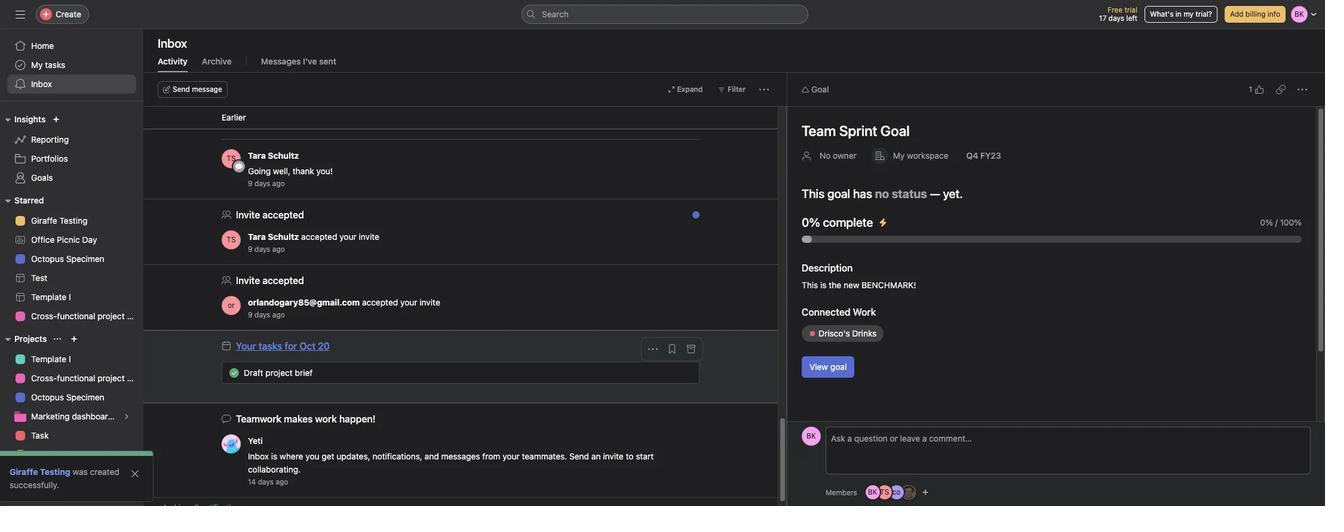 Task type: describe. For each thing, give the bounding box(es) containing it.
ts for second the ts button from the top of the page
[[227, 235, 236, 244]]

drisco's
[[819, 329, 850, 339]]

invite inside yeti inbox is where you get updates, notifications, and messages from your teammates. send an invite to start collaborating. 14 days ago
[[603, 452, 624, 462]]

fy23
[[981, 151, 1001, 161]]

0 horizontal spatial more actions image
[[648, 345, 658, 354]]

this for this is the new benchmark!
[[802, 280, 818, 290]]

marketing dashboards link
[[7, 408, 136, 427]]

insights button
[[0, 112, 46, 127]]

home link
[[7, 36, 136, 56]]

messages i've sent
[[261, 56, 336, 66]]

team sprint goal link
[[802, 122, 910, 139]]

new image
[[53, 116, 60, 123]]

1 cross-functional project plan link from the top
[[7, 307, 143, 326]]

create button
[[36, 5, 89, 24]]

marketing for marketing dashboards
[[31, 412, 70, 422]]

functional for 1st cross-functional project plan link from the top of the page
[[57, 311, 95, 321]]

giraffe for giraffe testing "link" inside the starred "element"
[[31, 216, 57, 226]]

q4 fy23
[[967, 151, 1001, 161]]

add billing info
[[1230, 10, 1280, 19]]

specimen for picnic
[[66, 254, 104, 264]]

14
[[248, 478, 256, 487]]

team
[[802, 122, 836, 139]]

archive link
[[202, 56, 232, 72]]

your inside tara schultz accepted your invite 9 days ago
[[340, 232, 357, 242]]

going
[[248, 166, 271, 176]]

template for first template i link from the top
[[31, 292, 66, 302]]

office picnic day link
[[7, 231, 136, 250]]

was
[[73, 467, 88, 477]]

teammates.
[[522, 452, 567, 462]]

inbox link
[[7, 75, 136, 94]]

accepted inside tara schultz accepted your invite 9 days ago
[[301, 232, 337, 242]]

20
[[318, 341, 330, 352]]

owner
[[833, 151, 857, 161]]

collaborating.
[[248, 465, 301, 475]]

free
[[1108, 5, 1123, 14]]

goals link
[[7, 169, 136, 188]]

my
[[1184, 10, 1194, 19]]

well,
[[273, 166, 290, 176]]

days inside yeti inbox is where you get updates, notifications, and messages from your teammates. send an invite to start collaborating. 14 days ago
[[258, 478, 274, 487]]

test link
[[7, 269, 136, 288]]

—
[[930, 187, 940, 201]]

archive notification image
[[687, 213, 696, 223]]

successfully.
[[10, 480, 59, 491]]

makes
[[284, 414, 313, 425]]

trial
[[1125, 5, 1138, 14]]

for
[[285, 341, 297, 352]]

day
[[82, 235, 97, 245]]

17
[[1099, 14, 1107, 23]]

status
[[892, 187, 927, 201]]

from
[[482, 452, 500, 462]]

search
[[542, 9, 569, 19]]

i've
[[303, 56, 317, 66]]

view goal
[[810, 362, 847, 372]]

sent
[[319, 56, 336, 66]]

giraffe testing link inside starred "element"
[[7, 212, 136, 231]]

2 cross-functional project plan link from the top
[[7, 369, 143, 388]]

create
[[56, 9, 81, 19]]

ts for first the ts button from the top
[[227, 154, 236, 163]]

2 vertical spatial giraffe
[[10, 467, 38, 477]]

send inside button
[[173, 85, 190, 94]]

yeti inbox is where you get updates, notifications, and messages from your teammates. send an invite to start collaborating. 14 days ago
[[248, 436, 656, 487]]

ja
[[905, 488, 913, 497]]

2 vertical spatial giraffe testing
[[10, 467, 70, 477]]

view goal button
[[802, 357, 855, 378]]

octopus specimen link for functional
[[7, 388, 136, 408]]

or button
[[222, 296, 241, 315]]

0% / 100%
[[1260, 217, 1302, 228]]

task
[[31, 431, 49, 441]]

has
[[853, 187, 872, 201]]

orlandogary85@gmail.com accepted your invite 9 days ago
[[248, 298, 440, 320]]

you
[[306, 452, 319, 462]]

see details, marketing dashboards image
[[123, 413, 130, 421]]

add billing info button
[[1225, 6, 1286, 23]]

cross-functional project plan inside projects element
[[31, 373, 143, 384]]

inbox inside yeti inbox is where you get updates, notifications, and messages from your teammates. send an invite to start collaborating. 14 days ago
[[248, 452, 269, 462]]

octopus specimen for functional
[[31, 393, 104, 403]]

an
[[592, 452, 601, 462]]

days inside tara schultz going well, thank you! 9 days ago
[[255, 179, 270, 188]]

task link
[[7, 427, 136, 446]]

your tasks for oct 20 link
[[236, 341, 330, 352]]

template i inside starred "element"
[[31, 292, 71, 302]]

q4
[[967, 151, 978, 161]]

add
[[1230, 10, 1244, 19]]

plan inside starred "element"
[[127, 311, 143, 321]]

team sprint goal dialog
[[788, 73, 1325, 507]]

messages i've sent link
[[261, 56, 336, 72]]

close image
[[130, 470, 140, 479]]

home
[[31, 41, 54, 51]]

the for new
[[829, 280, 841, 290]]

was created successfully.
[[10, 467, 119, 491]]

search button
[[522, 5, 808, 24]]

0 vertical spatial goal
[[811, 84, 829, 94]]

team sprint goal
[[802, 122, 910, 139]]

tara for 9 days ago
[[248, 151, 266, 161]]

ago inside yeti inbox is where you get updates, notifications, and messages from your teammates. send an invite to start collaborating. 14 days ago
[[276, 478, 288, 487]]

i inside projects element
[[69, 354, 71, 364]]

schultz for invite accepted
[[268, 232, 299, 242]]

is for how
[[267, 104, 274, 114]]

expand
[[677, 85, 703, 94]]

connected work
[[802, 307, 876, 318]]

days inside free trial 17 days left
[[1109, 14, 1125, 23]]

show options, current sort, top image
[[54, 336, 61, 343]]

copy goal link image
[[1276, 85, 1286, 94]]

2 vertical spatial giraffe testing link
[[10, 467, 70, 477]]

my workspace
[[893, 151, 949, 161]]

1 invite accepted from the top
[[236, 210, 304, 220]]

project left going?
[[309, 104, 336, 114]]

inbox inside "link"
[[31, 79, 52, 89]]

bk inside button
[[807, 432, 816, 441]]

2 invite accepted from the top
[[236, 275, 304, 286]]

testing inside starred "element"
[[59, 216, 88, 226]]

earlier
[[222, 112, 246, 122]]

invite inside tara schultz accepted your invite 9 days ago
[[359, 232, 379, 242]]

co
[[893, 488, 901, 497]]

send message
[[173, 85, 222, 94]]

the for test
[[276, 104, 288, 114]]

global element
[[0, 29, 143, 101]]

picnic
[[57, 235, 80, 245]]

new project or portfolio image
[[71, 336, 78, 343]]

and
[[425, 452, 439, 462]]

members
[[826, 488, 857, 497]]

in
[[1176, 10, 1182, 19]]

hide sidebar image
[[16, 10, 25, 19]]

you!
[[316, 166, 333, 176]]

100%
[[1280, 217, 1302, 228]]

add member image
[[922, 489, 929, 497]]

this for this goal has no status — yet.
[[802, 187, 825, 201]]

octopus specimen link for picnic
[[7, 250, 136, 269]]

functional for second cross-functional project plan link from the top of the page
[[57, 373, 95, 384]]

draft
[[244, 368, 263, 378]]

my tasks
[[31, 60, 65, 70]]

completed image
[[227, 366, 241, 380]]

cross-functional project plan inside starred "element"
[[31, 311, 143, 321]]



Task type: locate. For each thing, give the bounding box(es) containing it.
0 vertical spatial tara
[[248, 151, 266, 161]]

teamwork makes work happen!
[[236, 414, 376, 425]]

cross- up projects
[[31, 311, 57, 321]]

1 vertical spatial bk
[[868, 488, 878, 497]]

ago down well,
[[272, 179, 285, 188]]

1 vertical spatial cross-functional project plan
[[31, 373, 143, 384]]

octopus specimen link down picnic
[[7, 250, 136, 269]]

2 vertical spatial testing
[[40, 467, 70, 477]]

0 vertical spatial tasks
[[45, 60, 65, 70]]

tara schultz going well, thank you! 9 days ago
[[248, 151, 333, 188]]

the left new
[[829, 280, 841, 290]]

1 schultz from the top
[[268, 151, 299, 161]]

project left brief
[[266, 368, 293, 378]]

9 inside orlandogary85@gmail.com accepted your invite 9 days ago
[[248, 311, 253, 320]]

0 vertical spatial giraffe
[[31, 216, 57, 226]]

1 horizontal spatial the
[[829, 280, 841, 290]]

0 vertical spatial octopus specimen
[[31, 254, 104, 264]]

octopus specimen inside starred "element"
[[31, 254, 104, 264]]

ago up orlandogary85@gmail.com link
[[272, 245, 285, 254]]

project up see details, marketing dashboards "icon"
[[98, 373, 125, 384]]

view
[[810, 362, 828, 372]]

goal up team
[[811, 84, 829, 94]]

giraffe for giraffe testing "link" inside projects element
[[31, 450, 57, 460]]

giraffe testing
[[31, 216, 88, 226], [31, 450, 88, 460], [10, 467, 70, 477]]

octopus for office
[[31, 254, 64, 264]]

inbox down my tasks
[[31, 79, 52, 89]]

1 vertical spatial more actions image
[[648, 345, 658, 354]]

to
[[626, 452, 634, 462]]

i
[[69, 292, 71, 302], [69, 354, 71, 364]]

days inside orlandogary85@gmail.com accepted your invite 9 days ago
[[255, 311, 270, 320]]

this up 0% complete
[[802, 187, 825, 201]]

1 cross- from the top
[[31, 311, 57, 321]]

2 plan from the top
[[127, 373, 143, 384]]

0 vertical spatial giraffe testing
[[31, 216, 88, 226]]

0 horizontal spatial my
[[31, 60, 43, 70]]

0 vertical spatial accepted
[[301, 232, 337, 242]]

/
[[1275, 217, 1278, 228]]

0 vertical spatial functional
[[57, 311, 95, 321]]

1 vertical spatial your
[[400, 298, 417, 308]]

2 ts button from the top
[[222, 231, 241, 250]]

tara inside tara schultz accepted your invite 9 days ago
[[248, 232, 266, 242]]

9 inside tara schultz going well, thank you! 9 days ago
[[248, 179, 253, 188]]

free trial 17 days left
[[1099, 5, 1138, 23]]

days
[[1109, 14, 1125, 23], [255, 120, 270, 128], [255, 179, 270, 188], [255, 245, 270, 254], [255, 311, 270, 320], [258, 478, 274, 487]]

messages
[[441, 452, 480, 462]]

i down test link
[[69, 292, 71, 302]]

work happen!
[[315, 414, 376, 425]]

brief
[[295, 368, 313, 378]]

i inside starred "element"
[[69, 292, 71, 302]]

1 template from the top
[[31, 292, 66, 302]]

2 template from the top
[[31, 354, 66, 364]]

1 horizontal spatial send
[[569, 452, 589, 462]]

is down description
[[820, 280, 827, 290]]

0 vertical spatial tara schultz link
[[248, 151, 299, 161]]

bk button
[[802, 427, 821, 446]]

template i down show options, current sort, top icon
[[31, 354, 71, 364]]

0 vertical spatial cross-functional project plan
[[31, 311, 143, 321]]

what's in my trial?
[[1150, 10, 1212, 19]]

1 vertical spatial i
[[69, 354, 71, 364]]

giraffe testing link up 'successfully.'
[[10, 467, 70, 477]]

cross-functional project plan link up new project or portfolio icon
[[7, 307, 143, 326]]

my inside my workspace dropdown button
[[893, 151, 905, 161]]

1 vertical spatial send
[[569, 452, 589, 462]]

how
[[248, 104, 265, 114]]

message
[[192, 85, 222, 94]]

octopus inside starred "element"
[[31, 254, 64, 264]]

description
[[802, 263, 853, 274]]

0 vertical spatial template
[[31, 292, 66, 302]]

invite inside orlandogary85@gmail.com accepted your invite 9 days ago
[[420, 298, 440, 308]]

0 horizontal spatial goal
[[811, 84, 829, 94]]

functional inside starred "element"
[[57, 311, 95, 321]]

2 cross-functional project plan from the top
[[31, 373, 143, 384]]

🏁 image
[[364, 105, 374, 114]]

goal for this
[[827, 187, 850, 201]]

0 horizontal spatial tasks
[[45, 60, 65, 70]]

specimen inside starred "element"
[[66, 254, 104, 264]]

info
[[1268, 10, 1280, 19]]

no owner
[[820, 151, 857, 161]]

is inside yeti inbox is where you get updates, notifications, and messages from your teammates. send an invite to start collaborating. 14 days ago
[[271, 452, 277, 462]]

my left workspace
[[893, 151, 905, 161]]

test down "office"
[[31, 273, 47, 283]]

0 vertical spatial this
[[802, 187, 825, 201]]

0 vertical spatial invite accepted
[[236, 210, 304, 220]]

1 vertical spatial testing
[[59, 450, 88, 460]]

2 tara from the top
[[248, 232, 266, 242]]

going?
[[339, 104, 364, 114]]

9 inside tara schultz accepted your invite 9 days ago
[[248, 245, 253, 254]]

0 vertical spatial test
[[291, 104, 307, 114]]

0 vertical spatial more actions image
[[759, 85, 769, 94]]

invite accepted up orlandogary85@gmail.com
[[236, 275, 304, 286]]

2 horizontal spatial inbox
[[248, 452, 269, 462]]

archive
[[202, 56, 232, 66]]

the
[[276, 104, 288, 114], [829, 280, 841, 290]]

filter
[[728, 85, 746, 94]]

plan inside projects element
[[127, 373, 143, 384]]

template i link up new project or portfolio icon
[[7, 288, 136, 307]]

template down show options, current sort, top icon
[[31, 354, 66, 364]]

template inside starred "element"
[[31, 292, 66, 302]]

test
[[291, 104, 307, 114], [31, 273, 47, 283]]

benchmark!
[[862, 280, 916, 290]]

0 vertical spatial is
[[267, 104, 274, 114]]

2 9 from the top
[[248, 179, 253, 188]]

0 vertical spatial i
[[69, 292, 71, 302]]

1 horizontal spatial test
[[291, 104, 307, 114]]

1 vertical spatial octopus specimen link
[[7, 388, 136, 408]]

send left message at the top left
[[173, 85, 190, 94]]

2 vertical spatial your
[[503, 452, 520, 462]]

0 vertical spatial plan
[[127, 311, 143, 321]]

1 tara schultz link from the top
[[248, 151, 299, 161]]

1 vertical spatial marketing
[[31, 469, 70, 479]]

giraffe testing up office picnic day
[[31, 216, 88, 226]]

octopus specimen down picnic
[[31, 254, 104, 264]]

is inside team sprint goal dialog
[[820, 280, 827, 290]]

octopus for cross-
[[31, 393, 64, 403]]

what's in my trial? button
[[1145, 6, 1218, 23]]

giraffe testing inside starred "element"
[[31, 216, 88, 226]]

my workspace button
[[866, 145, 954, 167]]

tara inside tara schultz going well, thank you! 9 days ago
[[248, 151, 266, 161]]

goal
[[811, 84, 829, 94], [881, 122, 910, 139]]

giraffe inside starred "element"
[[31, 216, 57, 226]]

more actions image
[[1298, 85, 1307, 94]]

your inside orlandogary85@gmail.com accepted your invite 9 days ago
[[400, 298, 417, 308]]

1
[[1249, 85, 1252, 94]]

1 vertical spatial the
[[829, 280, 841, 290]]

0 vertical spatial octopus specimen link
[[7, 250, 136, 269]]

projects button
[[0, 332, 47, 347]]

1 functional from the top
[[57, 311, 95, 321]]

0% complete
[[802, 216, 873, 229]]

0 vertical spatial giraffe testing link
[[7, 212, 136, 231]]

1 cross-functional project plan from the top
[[31, 311, 143, 321]]

0 vertical spatial inbox
[[158, 36, 187, 50]]

octopus specimen for picnic
[[31, 254, 104, 264]]

octopus down "office"
[[31, 254, 64, 264]]

2 functional from the top
[[57, 373, 95, 384]]

i down new project or portfolio icon
[[69, 354, 71, 364]]

1 vertical spatial functional
[[57, 373, 95, 384]]

octopus specimen link up marketing dashboards
[[7, 388, 136, 408]]

schultz inside tara schultz going well, thank you! 9 days ago
[[268, 151, 299, 161]]

octopus specimen inside projects element
[[31, 393, 104, 403]]

specimen up dashboards
[[66, 393, 104, 403]]

more actions image left the add to bookmarks icon
[[648, 345, 658, 354]]

starred button
[[0, 194, 44, 208]]

0 horizontal spatial test
[[31, 273, 47, 283]]

cross- inside starred "element"
[[31, 311, 57, 321]]

giraffe testing link up picnic
[[7, 212, 136, 231]]

1 button
[[1245, 81, 1268, 98]]

is for this
[[820, 280, 827, 290]]

inbox down yeti on the bottom of page
[[248, 452, 269, 462]]

this down description
[[802, 280, 818, 290]]

specimen inside projects element
[[66, 393, 104, 403]]

1 vertical spatial plan
[[127, 373, 143, 384]]

giraffe down task on the bottom of page
[[31, 450, 57, 460]]

giraffe testing link up marketing dashboard
[[7, 446, 136, 465]]

schultz for 9 days ago
[[268, 151, 299, 161]]

1 vertical spatial invite accepted
[[236, 275, 304, 286]]

template i inside projects element
[[31, 354, 71, 364]]

is right how
[[267, 104, 274, 114]]

invite
[[359, 232, 379, 242], [420, 298, 440, 308], [603, 452, 624, 462]]

2 octopus specimen from the top
[[31, 393, 104, 403]]

2 vertical spatial ts
[[880, 488, 889, 497]]

1 vertical spatial octopus
[[31, 393, 64, 403]]

test inside starred "element"
[[31, 273, 47, 283]]

testing up office picnic day link
[[59, 216, 88, 226]]

0 horizontal spatial your
[[340, 232, 357, 242]]

1 template i link from the top
[[7, 288, 136, 307]]

template i link down new project or portfolio icon
[[7, 350, 136, 369]]

0 vertical spatial my
[[31, 60, 43, 70]]

office
[[31, 235, 55, 245]]

this is the new benchmark!
[[802, 280, 916, 290]]

1 specimen from the top
[[66, 254, 104, 264]]

1 tara from the top
[[248, 151, 266, 161]]

0 vertical spatial invite
[[359, 232, 379, 242]]

0 vertical spatial cross-functional project plan link
[[7, 307, 143, 326]]

cross-functional project plan link up marketing dashboards
[[7, 369, 143, 388]]

2 horizontal spatial invite
[[603, 452, 624, 462]]

inbox up the activity on the left top of page
[[158, 36, 187, 50]]

ago inside tara schultz going well, thank you! 9 days ago
[[272, 179, 285, 188]]

tasks down home
[[45, 60, 65, 70]]

specimen for functional
[[66, 393, 104, 403]]

project
[[309, 104, 336, 114], [98, 311, 125, 321], [266, 368, 293, 378], [98, 373, 125, 384]]

insights
[[14, 114, 46, 124]]

marketing up task on the bottom of page
[[31, 412, 70, 422]]

1 octopus from the top
[[31, 254, 64, 264]]

1 horizontal spatial tasks
[[259, 341, 282, 352]]

Completed checkbox
[[227, 366, 241, 380]]

test right how
[[291, 104, 307, 114]]

invite accepted down going
[[236, 210, 304, 220]]

template down test link
[[31, 292, 66, 302]]

1 vertical spatial test
[[31, 273, 47, 283]]

1 horizontal spatial my
[[893, 151, 905, 161]]

2 tara schultz link from the top
[[248, 232, 299, 242]]

1 vertical spatial this
[[802, 280, 818, 290]]

accepted
[[301, 232, 337, 242], [362, 298, 398, 308]]

q4 fy23 button
[[959, 145, 1009, 167]]

my for my tasks
[[31, 60, 43, 70]]

cross-functional project plan link
[[7, 307, 143, 326], [7, 369, 143, 388]]

1 vertical spatial goal
[[881, 122, 910, 139]]

2 marketing from the top
[[31, 469, 70, 479]]

octopus inside projects element
[[31, 393, 64, 403]]

1 vertical spatial invite
[[420, 298, 440, 308]]

0 horizontal spatial bk
[[807, 432, 816, 441]]

goal for view
[[831, 362, 847, 372]]

tasks left for
[[259, 341, 282, 352]]

1 vertical spatial tara schultz link
[[248, 232, 299, 242]]

tara schultz link
[[248, 151, 299, 161], [248, 232, 299, 242]]

drisco's drinks link
[[802, 326, 884, 342]]

2 template i from the top
[[31, 354, 71, 364]]

cross-
[[31, 311, 57, 321], [31, 373, 57, 384]]

octopus specimen up marketing dashboards 'link'
[[31, 393, 104, 403]]

days inside tara schultz accepted your invite 9 days ago
[[255, 245, 270, 254]]

no
[[820, 151, 831, 161]]

send inside yeti inbox is where you get updates, notifications, and messages from your teammates. send an invite to start collaborating. 14 days ago
[[569, 452, 589, 462]]

1 vertical spatial tara
[[248, 232, 266, 242]]

search list box
[[522, 5, 808, 24]]

1 vertical spatial ts
[[227, 235, 236, 244]]

cross-functional project plan up new project or portfolio icon
[[31, 311, 143, 321]]

1 template i from the top
[[31, 292, 71, 302]]

octopus up marketing dashboards 'link'
[[31, 393, 64, 403]]

oct
[[300, 341, 316, 352]]

1 horizontal spatial your
[[400, 298, 417, 308]]

2 specimen from the top
[[66, 393, 104, 403]]

functional inside projects element
[[57, 373, 95, 384]]

giraffe up "office"
[[31, 216, 57, 226]]

marketing up invite
[[31, 469, 70, 479]]

start
[[636, 452, 654, 462]]

bk
[[807, 432, 816, 441], [868, 488, 878, 497]]

1 vertical spatial goal
[[831, 362, 847, 372]]

1 vertical spatial octopus specimen
[[31, 393, 104, 403]]

more actions image
[[759, 85, 769, 94], [648, 345, 658, 354]]

the up 9 days ago
[[276, 104, 288, 114]]

updates,
[[337, 452, 370, 462]]

0 vertical spatial specimen
[[66, 254, 104, 264]]

0 vertical spatial bk
[[807, 432, 816, 441]]

giraffe testing inside projects element
[[31, 450, 88, 460]]

functional up marketing dashboards
[[57, 373, 95, 384]]

1 horizontal spatial accepted
[[362, 298, 398, 308]]

goal inside button
[[831, 362, 847, 372]]

testing inside projects element
[[59, 450, 88, 460]]

send left an
[[569, 452, 589, 462]]

is
[[267, 104, 274, 114], [820, 280, 827, 290], [271, 452, 277, 462]]

projects
[[14, 334, 47, 344]]

0 vertical spatial the
[[276, 104, 288, 114]]

1 vertical spatial my
[[893, 151, 905, 161]]

dashboards
[[72, 412, 117, 422]]

your
[[236, 341, 256, 352]]

ts inside team sprint goal dialog
[[880, 488, 889, 497]]

0 vertical spatial testing
[[59, 216, 88, 226]]

1 horizontal spatial goal
[[881, 122, 910, 139]]

1 vertical spatial template
[[31, 354, 66, 364]]

2 octopus from the top
[[31, 393, 64, 403]]

1 marketing from the top
[[31, 412, 70, 422]]

ago inside orlandogary85@gmail.com accepted your invite 9 days ago
[[272, 311, 285, 320]]

template inside projects element
[[31, 354, 66, 364]]

giraffe testing link
[[7, 212, 136, 231], [7, 446, 136, 465], [10, 467, 70, 477]]

portfolios
[[31, 154, 68, 164]]

cross- down show options, current sort, top icon
[[31, 373, 57, 384]]

1 9 from the top
[[248, 120, 253, 128]]

invite button
[[11, 480, 63, 502]]

1 vertical spatial template i link
[[7, 350, 136, 369]]

starred element
[[0, 190, 143, 329]]

marketing for marketing dashboard
[[31, 469, 70, 479]]

tara for invite accepted
[[248, 232, 266, 242]]

0 vertical spatial send
[[173, 85, 190, 94]]

add to bookmarks image
[[667, 345, 677, 354]]

2 template i link from the top
[[7, 350, 136, 369]]

1 ts button from the top
[[222, 149, 241, 169]]

testing up invite
[[40, 467, 70, 477]]

1 plan from the top
[[127, 311, 143, 321]]

how is the test project going?
[[248, 104, 364, 114]]

marketing dashboard
[[31, 469, 113, 479]]

giraffe testing up 'successfully.'
[[10, 467, 70, 477]]

1 vertical spatial cross-functional project plan link
[[7, 369, 143, 388]]

1 vertical spatial ts button
[[222, 231, 241, 250]]

1 horizontal spatial inbox
[[158, 36, 187, 50]]

my for my workspace
[[893, 151, 905, 161]]

cross- inside projects element
[[31, 373, 57, 384]]

specimen down day
[[66, 254, 104, 264]]

1 octopus specimen from the top
[[31, 254, 104, 264]]

your inside yeti inbox is where you get updates, notifications, and messages from your teammates. send an invite to start collaborating. 14 days ago
[[503, 452, 520, 462]]

0 vertical spatial schultz
[[268, 151, 299, 161]]

ts
[[227, 154, 236, 163], [227, 235, 236, 244], [880, 488, 889, 497]]

tasks inside global element
[[45, 60, 65, 70]]

0 vertical spatial marketing
[[31, 412, 70, 422]]

ago down orlandogary85@gmail.com link
[[272, 311, 285, 320]]

portfolios link
[[7, 149, 136, 169]]

0 horizontal spatial invite
[[359, 232, 379, 242]]

activity
[[158, 56, 188, 66]]

0 vertical spatial ts
[[227, 154, 236, 163]]

2 vertical spatial invite
[[603, 452, 624, 462]]

goal
[[827, 187, 850, 201], [831, 362, 847, 372]]

starred
[[14, 195, 44, 206]]

2 cross- from the top
[[31, 373, 57, 384]]

ago inside tara schultz accepted your invite 9 days ago
[[272, 245, 285, 254]]

testing up was
[[59, 450, 88, 460]]

the inside team sprint goal dialog
[[829, 280, 841, 290]]

giraffe testing link inside projects element
[[7, 446, 136, 465]]

marketing inside 'link'
[[31, 412, 70, 422]]

1 this from the top
[[802, 187, 825, 201]]

your tasks for oct 20
[[236, 341, 330, 352]]

template
[[31, 292, 66, 302], [31, 354, 66, 364]]

is up the "collaborating."
[[271, 452, 277, 462]]

0 vertical spatial cross-
[[31, 311, 57, 321]]

2 this from the top
[[802, 280, 818, 290]]

template i
[[31, 292, 71, 302], [31, 354, 71, 364]]

more actions image right filter
[[759, 85, 769, 94]]

yeti
[[248, 436, 263, 446]]

orlandogary85@gmail.com
[[248, 298, 360, 308]]

your
[[340, 232, 357, 242], [400, 298, 417, 308], [503, 452, 520, 462]]

1 vertical spatial specimen
[[66, 393, 104, 403]]

2 i from the top
[[69, 354, 71, 364]]

marketing dashboard link
[[7, 465, 136, 484]]

0 horizontal spatial the
[[276, 104, 288, 114]]

1 vertical spatial giraffe
[[31, 450, 57, 460]]

invite
[[33, 486, 55, 496]]

template for first template i link from the bottom
[[31, 354, 66, 364]]

tasks for your
[[259, 341, 282, 352]]

accepted inside orlandogary85@gmail.com accepted your invite 9 days ago
[[362, 298, 398, 308]]

1 vertical spatial is
[[820, 280, 827, 290]]

1 i from the top
[[69, 292, 71, 302]]

1 vertical spatial accepted
[[362, 298, 398, 308]]

my down home
[[31, 60, 43, 70]]

tara schultz link for 9 days ago
[[248, 151, 299, 161]]

2 horizontal spatial your
[[503, 452, 520, 462]]

ago down the "collaborating."
[[276, 478, 288, 487]]

archive notification image
[[687, 345, 696, 354]]

thank
[[293, 166, 314, 176]]

left
[[1127, 14, 1138, 23]]

0 vertical spatial your
[[340, 232, 357, 242]]

schultz inside tara schultz accepted your invite 9 days ago
[[268, 232, 299, 242]]

giraffe inside projects element
[[31, 450, 57, 460]]

goal up my workspace dropdown button
[[881, 122, 910, 139]]

ago down how is the test project going?
[[272, 120, 285, 128]]

4 9 from the top
[[248, 311, 253, 320]]

0 horizontal spatial inbox
[[31, 79, 52, 89]]

my inside my tasks link
[[31, 60, 43, 70]]

tara schultz link for invite accepted
[[248, 232, 299, 242]]

functional up new project or portfolio icon
[[57, 311, 95, 321]]

projects element
[[0, 329, 143, 486]]

2 vertical spatial is
[[271, 452, 277, 462]]

1 octopus specimen link from the top
[[7, 250, 136, 269]]

tasks for my
[[45, 60, 65, 70]]

no
[[875, 187, 889, 201]]

1 vertical spatial template i
[[31, 354, 71, 364]]

template i down test link
[[31, 292, 71, 302]]

plan
[[127, 311, 143, 321], [127, 373, 143, 384]]

project down test link
[[98, 311, 125, 321]]

2 schultz from the top
[[268, 232, 299, 242]]

giraffe up 'successfully.'
[[10, 467, 38, 477]]

insights element
[[0, 109, 143, 190]]

1 vertical spatial tasks
[[259, 341, 282, 352]]

cross-functional project plan up dashboards
[[31, 373, 143, 384]]

2 octopus specimen link from the top
[[7, 388, 136, 408]]

goal right the view
[[831, 362, 847, 372]]

1 horizontal spatial more actions image
[[759, 85, 769, 94]]

2 vertical spatial inbox
[[248, 452, 269, 462]]

drisco's drinks
[[819, 329, 877, 339]]

3 9 from the top
[[248, 245, 253, 254]]

project inside starred "element"
[[98, 311, 125, 321]]

cross-functional project plan
[[31, 311, 143, 321], [31, 373, 143, 384]]

schultz
[[268, 151, 299, 161], [268, 232, 299, 242]]

reporting link
[[7, 130, 136, 149]]

giraffe testing down task link
[[31, 450, 88, 460]]

goal left has
[[827, 187, 850, 201]]



Task type: vqa. For each thing, say whether or not it's contained in the screenshot.
top Asana
no



